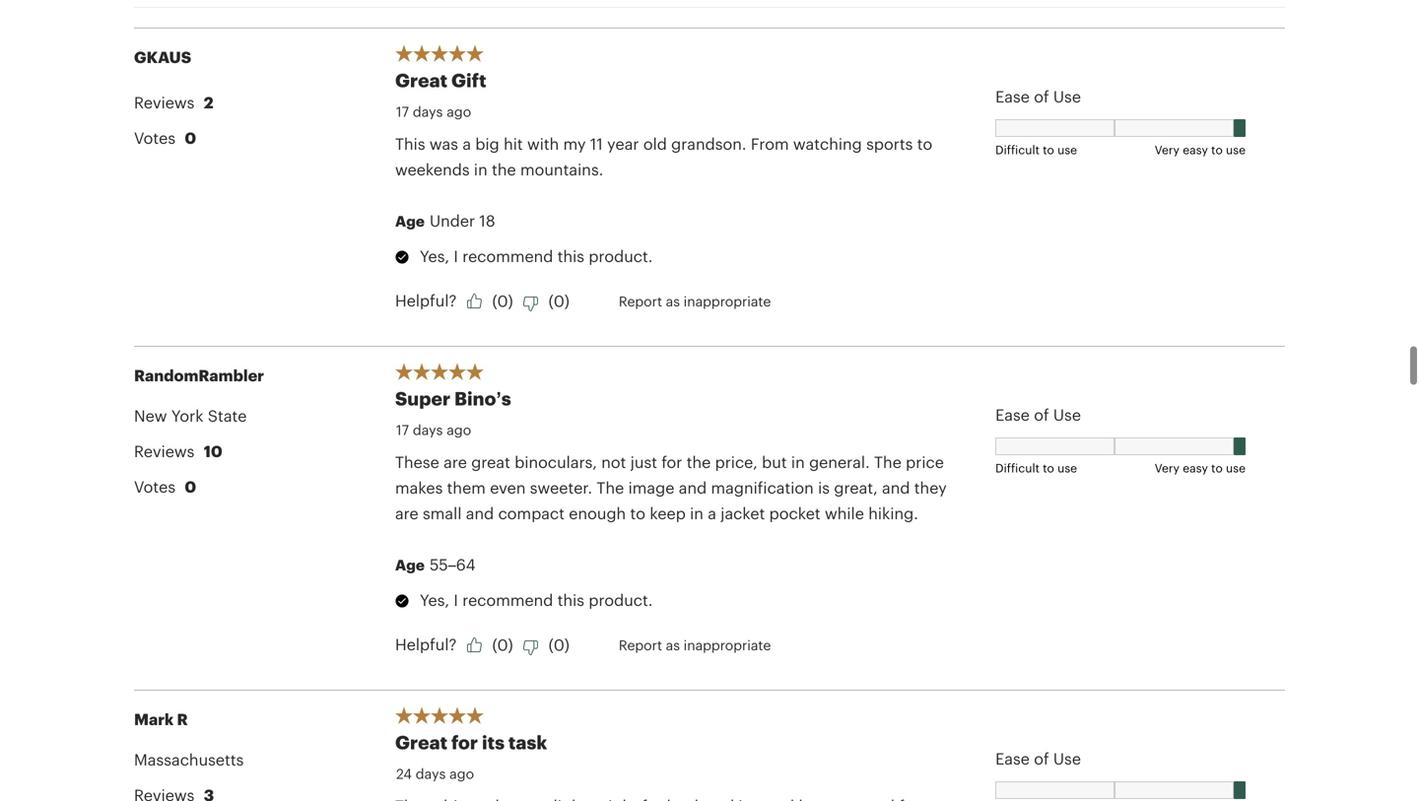 Task type: locate. For each thing, give the bounding box(es) containing it.
very easy to use
[[1155, 143, 1246, 157], [1155, 461, 1246, 475]]

a inside this was a big hit with my 11 year old grandson. from watching sports to weekends in the mountains.
[[463, 135, 471, 153]]

17 up the these
[[396, 422, 409, 438]]

helpful? left d8c4887f dca8 44a1 801a cfe76c084647 image
[[395, 635, 457, 654]]

0 vertical spatial as
[[666, 293, 680, 309]]

as
[[666, 293, 680, 309], [666, 637, 680, 653]]

1 17 days ago from the top
[[396, 104, 471, 119]]

and down them
[[466, 504, 494, 523]]

1 vertical spatial difficult
[[996, 461, 1040, 475]]

1 vertical spatial product.
[[589, 591, 653, 609]]

0 vertical spatial report as inappropriate
[[619, 293, 771, 309]]

i for bino's
[[454, 591, 458, 609]]

2 very from the top
[[1155, 461, 1180, 475]]

content helpfulness group for bino's
[[395, 629, 955, 661]]

this for great gift
[[558, 247, 585, 265]]

0 vertical spatial difficult
[[996, 143, 1040, 157]]

very for super bino's
[[1155, 461, 1180, 475]]

ago down great for its task
[[450, 766, 474, 782]]

d8c4887f dca8 44a1 801a cfe76c084647 image
[[467, 293, 482, 309]]

age left 55–64
[[395, 557, 425, 574]]

0 vertical spatial in
[[474, 160, 488, 179]]

1 report as inappropriate from the top
[[619, 293, 771, 309]]

2 age from the top
[[395, 557, 425, 574]]

6e2d45c3 5453 4298 8f0d 3720663176c5 image
[[523, 296, 539, 312], [523, 640, 539, 656]]

old
[[643, 135, 667, 153]]

ago for bino's
[[447, 422, 471, 438]]

for left "its"
[[451, 732, 478, 753]]

hiking.
[[869, 504, 919, 523]]

0 horizontal spatial are
[[395, 504, 419, 523]]

0 horizontal spatial the
[[492, 160, 516, 179]]

1 vertical spatial very easy to use
[[1155, 461, 1246, 475]]

2 vertical spatial use
[[1054, 750, 1081, 768]]

ago down super bino's
[[447, 422, 471, 438]]

of for super bino's
[[1034, 406, 1049, 424]]

yes, down age under 18
[[420, 247, 450, 265]]

0 vertical spatial 17
[[396, 104, 409, 119]]

17 days ago
[[396, 104, 471, 119], [396, 422, 471, 438]]

1 this from the top
[[558, 247, 585, 265]]

0 vertical spatial of
[[1034, 87, 1049, 106]]

1 vertical spatial ease
[[996, 406, 1030, 424]]

2 easy from the top
[[1183, 461, 1208, 475]]

ago for gift
[[447, 104, 471, 119]]

2 vertical spatial ease
[[996, 750, 1030, 768]]

0 horizontal spatial a
[[463, 135, 471, 153]]

1 vertical spatial 17
[[396, 422, 409, 438]]

sweeter.
[[530, 479, 593, 497]]

1 vertical spatial yes, i recommend this product.
[[420, 591, 653, 609]]

product.
[[589, 247, 653, 265], [589, 591, 653, 609]]

1 vertical spatial age
[[395, 557, 425, 574]]

was
[[430, 135, 458, 153]]

i down under
[[454, 247, 458, 265]]

report
[[619, 293, 662, 309], [619, 637, 662, 653]]

1 vertical spatial great
[[395, 732, 448, 753]]

a left big
[[463, 135, 471, 153]]

the left price,
[[687, 453, 711, 471]]

helpful? for super
[[395, 635, 457, 654]]

report as inappropriate
[[619, 293, 771, 309], [619, 637, 771, 653]]

0 vertical spatial for
[[662, 453, 682, 471]]

days
[[413, 104, 443, 119], [413, 422, 443, 438], [416, 766, 446, 782]]

2 ease of use from the top
[[996, 406, 1081, 424]]

)
[[508, 292, 513, 310], [565, 292, 570, 310], [508, 636, 513, 654], [565, 636, 570, 654]]

0 vertical spatial helpful?
[[395, 291, 457, 310]]

price,
[[715, 453, 758, 471]]

1 great from the top
[[395, 69, 448, 91]]

days down great gift
[[413, 104, 443, 119]]

1 horizontal spatial a
[[708, 504, 717, 523]]

very easy to use for gift
[[1155, 143, 1246, 157]]

great for great for its task
[[395, 732, 448, 753]]

difficult
[[996, 143, 1040, 157], [996, 461, 1040, 475]]

to inside this was a big hit with my 11 year old grandson. from watching sports to weekends in the mountains.
[[917, 135, 933, 153]]

ease for great for its task
[[996, 750, 1030, 768]]

2 vertical spatial ago
[[450, 766, 474, 782]]

2 6e2d45c3 5453 4298 8f0d 3720663176c5 image from the top
[[523, 640, 539, 656]]

17 up this
[[396, 104, 409, 119]]

age for great gift
[[395, 213, 425, 230]]

0 vertical spatial very
[[1155, 143, 1180, 157]]

jacket
[[721, 504, 765, 523]]

3 ease of use from the top
[[996, 750, 1081, 768]]

0 horizontal spatial in
[[474, 160, 488, 179]]

helpful?
[[395, 291, 457, 310], [395, 635, 457, 654]]

2 use from the top
[[1054, 406, 1081, 424]]

0 vertical spatial report
[[619, 293, 662, 309]]

ago down 'gift'
[[447, 104, 471, 119]]

watching
[[793, 135, 862, 153]]

1 vertical spatial report as inappropriate button
[[619, 632, 771, 658]]

0 vertical spatial use
[[1054, 87, 1081, 106]]

i down 55–64
[[454, 591, 458, 609]]

recommend up d8c4887f dca8 44a1 801a cfe76c084647 image
[[463, 591, 553, 609]]

yes, i recommend this product. up d8c4887f dca8 44a1 801a cfe76c084647 image
[[420, 591, 653, 609]]

2 vertical spatial of
[[1034, 750, 1049, 768]]

1 vertical spatial this
[[558, 591, 585, 609]]

days down super
[[413, 422, 443, 438]]

and
[[679, 479, 707, 497], [882, 479, 910, 497], [466, 504, 494, 523]]

2 report as inappropriate from the top
[[619, 637, 771, 653]]

as for gift
[[666, 293, 680, 309]]

0 vertical spatial inappropriate
[[684, 293, 771, 309]]

3 use from the top
[[1054, 750, 1081, 768]]

1 as from the top
[[666, 293, 680, 309]]

1 vertical spatial use
[[1054, 406, 1081, 424]]

ease of use
[[996, 87, 1081, 106], [996, 406, 1081, 424], [996, 750, 1081, 768]]

in right but
[[791, 453, 805, 471]]

1 of from the top
[[1034, 87, 1049, 106]]

1 vertical spatial inappropriate
[[684, 637, 771, 653]]

in
[[474, 160, 488, 179], [791, 453, 805, 471], [690, 504, 704, 523]]

( 0 )
[[492, 292, 513, 310], [549, 292, 570, 310], [492, 636, 513, 654], [549, 636, 570, 654]]

17 days ago for great
[[396, 104, 471, 119]]

0
[[497, 292, 508, 310], [554, 292, 565, 310], [497, 636, 508, 654], [554, 636, 565, 654]]

1 vertical spatial helpful?
[[395, 635, 457, 654]]

difficult to use
[[996, 143, 1077, 157], [996, 461, 1077, 475]]

0 vertical spatial recommend
[[463, 247, 553, 265]]

2 content helpfulness group from the top
[[395, 629, 955, 661]]

recommend down the 18
[[463, 247, 553, 265]]

1 17 from the top
[[396, 104, 409, 119]]

1 helpful? from the top
[[395, 291, 457, 310]]

2 17 from the top
[[396, 422, 409, 438]]

1 yes, i recommend this product. from the top
[[420, 247, 653, 265]]

use for super bino's
[[1054, 406, 1081, 424]]

easy
[[1183, 143, 1208, 157], [1183, 461, 1208, 475]]

easy for gift
[[1183, 143, 1208, 157]]

1 use from the top
[[1054, 87, 1081, 106]]

1 vertical spatial of
[[1034, 406, 1049, 424]]

2 yes, from the top
[[420, 591, 450, 609]]

yes, i recommend this product.
[[420, 247, 653, 265], [420, 591, 653, 609]]

0 vertical spatial product.
[[589, 247, 653, 265]]

year
[[607, 135, 639, 153]]

2 great from the top
[[395, 732, 448, 753]]

great,
[[834, 479, 878, 497]]

in down big
[[474, 160, 488, 179]]

24
[[396, 766, 412, 782]]

6e2d45c3 5453 4298 8f0d 3720663176c5 image right d8c4887f dca8 44a1 801a cfe76c084647 image
[[523, 640, 539, 656]]

2 as from the top
[[666, 637, 680, 653]]

1 vertical spatial ago
[[447, 422, 471, 438]]

0 vertical spatial very easy to use
[[1155, 143, 1246, 157]]

0 vertical spatial i
[[454, 247, 458, 265]]

1 easy from the top
[[1183, 143, 1208, 157]]

0 vertical spatial 17 days ago
[[396, 104, 471, 119]]

even
[[490, 479, 526, 497]]

2 this from the top
[[558, 591, 585, 609]]

3 of from the top
[[1034, 750, 1049, 768]]

2 very easy to use from the top
[[1155, 461, 1246, 475]]

1 yes, from the top
[[420, 247, 450, 265]]

report for gift
[[619, 293, 662, 309]]

17 days ago down super
[[396, 422, 471, 438]]

days right 24
[[416, 766, 446, 782]]

great left 'gift'
[[395, 69, 448, 91]]

difficult for super bino's
[[996, 461, 1040, 475]]

0 vertical spatial difficult to use
[[996, 143, 1077, 157]]

super bino's
[[395, 388, 511, 409]]

d8c4887f dca8 44a1 801a cfe76c084647 image
[[467, 637, 482, 653]]

inappropriate for gift
[[684, 293, 771, 309]]

1 vertical spatial ease of use
[[996, 406, 1081, 424]]

2 recommend from the top
[[463, 591, 553, 609]]

product. for super bino's
[[589, 591, 653, 609]]

0 vertical spatial the
[[874, 453, 902, 471]]

0 vertical spatial great
[[395, 69, 448, 91]]

1 vertical spatial easy
[[1183, 461, 1208, 475]]

ago
[[447, 104, 471, 119], [447, 422, 471, 438], [450, 766, 474, 782]]

1 vertical spatial 17 days ago
[[396, 422, 471, 438]]

17 days ago for super
[[396, 422, 471, 438]]

great for its task
[[395, 732, 547, 753]]

0 vertical spatial 6e2d45c3 5453 4298 8f0d 3720663176c5 image
[[523, 296, 539, 312]]

1 report from the top
[[619, 293, 662, 309]]

are down makes
[[395, 504, 419, 523]]

the
[[874, 453, 902, 471], [597, 479, 624, 497]]

the down hit
[[492, 160, 516, 179]]

2 report from the top
[[619, 637, 662, 653]]

2 ease from the top
[[996, 406, 1030, 424]]

this down enough
[[558, 591, 585, 609]]

a
[[463, 135, 471, 153], [708, 504, 717, 523]]

1 horizontal spatial the
[[874, 453, 902, 471]]

55–64
[[430, 556, 476, 574]]

to
[[917, 135, 933, 153], [1043, 143, 1055, 157], [1212, 143, 1223, 157], [1043, 461, 1055, 475], [1212, 461, 1223, 475], [630, 504, 646, 523]]

great for great gift
[[395, 69, 448, 91]]

1 vertical spatial report
[[619, 637, 662, 653]]

inappropriate
[[684, 293, 771, 309], [684, 637, 771, 653]]

this
[[558, 247, 585, 265], [558, 591, 585, 609]]

ago for for
[[450, 766, 474, 782]]

17
[[396, 104, 409, 119], [396, 422, 409, 438]]

for
[[662, 453, 682, 471], [451, 732, 478, 753]]

for right just
[[662, 453, 682, 471]]

use
[[1058, 143, 1077, 157], [1226, 143, 1246, 157], [1058, 461, 1077, 475], [1226, 461, 1246, 475]]

2 inappropriate from the top
[[684, 637, 771, 653]]

of for great gift
[[1034, 87, 1049, 106]]

ease
[[996, 87, 1030, 106], [996, 406, 1030, 424], [996, 750, 1030, 768]]

in right keep
[[690, 504, 704, 523]]

ease for super bino's
[[996, 406, 1030, 424]]

the inside these are great binoculars, not just for the price, but in general. the price makes them even sweeter. the image and magnification is great, and they are small and compact enough to keep in a jacket pocket while hiking.
[[687, 453, 711, 471]]

small
[[423, 504, 462, 523]]

1 6e2d45c3 5453 4298 8f0d 3720663176c5 image from the top
[[523, 296, 539, 312]]

1 horizontal spatial and
[[679, 479, 707, 497]]

age
[[395, 213, 425, 230], [395, 557, 425, 574]]

1 product. from the top
[[589, 247, 653, 265]]

0 vertical spatial age
[[395, 213, 425, 230]]

0 vertical spatial days
[[413, 104, 443, 119]]

yes, down age 55–64
[[420, 591, 450, 609]]

this down mountains.
[[558, 247, 585, 265]]

1 ease of use from the top
[[996, 87, 1081, 106]]

2 product. from the top
[[589, 591, 653, 609]]

17 days ago down great gift
[[396, 104, 471, 119]]

0 vertical spatial ease of use
[[996, 87, 1081, 106]]

1 vertical spatial are
[[395, 504, 419, 523]]

great up 24 days ago
[[395, 732, 448, 753]]

1 ease from the top
[[996, 87, 1030, 106]]

1 vertical spatial i
[[454, 591, 458, 609]]

1 vertical spatial content helpfulness group
[[395, 629, 955, 661]]

days for for
[[416, 766, 446, 782]]

very
[[1155, 143, 1180, 157], [1155, 461, 1180, 475]]

1 vertical spatial yes,
[[420, 591, 450, 609]]

of
[[1034, 87, 1049, 106], [1034, 406, 1049, 424], [1034, 750, 1049, 768]]

2 report as inappropriate button from the top
[[619, 632, 771, 658]]

yes, i recommend this product. down the 18
[[420, 247, 653, 265]]

grandson.
[[671, 135, 747, 153]]

1 vertical spatial 6e2d45c3 5453 4298 8f0d 3720663176c5 image
[[523, 640, 539, 656]]

1 vertical spatial difficult to use
[[996, 461, 1077, 475]]

1 difficult to use from the top
[[996, 143, 1077, 157]]

1 vertical spatial recommend
[[463, 591, 553, 609]]

0 vertical spatial easy
[[1183, 143, 1208, 157]]

2 yes, i recommend this product. from the top
[[420, 591, 653, 609]]

0 vertical spatial ease
[[996, 87, 1030, 106]]

report as inappropriate button for super bino's
[[619, 632, 771, 658]]

0 vertical spatial are
[[444, 453, 467, 471]]

0 vertical spatial report as inappropriate button
[[619, 288, 771, 314]]

1 i from the top
[[454, 247, 458, 265]]

recommend
[[463, 247, 553, 265], [463, 591, 553, 609]]

1 vertical spatial the
[[597, 479, 624, 497]]

super
[[395, 388, 451, 409]]

2 vertical spatial in
[[690, 504, 704, 523]]

helpful? left d8c4887f dca8 44a1 801a cfe76c084647 icon
[[395, 291, 457, 310]]

use
[[1054, 87, 1081, 106], [1054, 406, 1081, 424], [1054, 750, 1081, 768]]

0 horizontal spatial for
[[451, 732, 478, 753]]

magnification
[[711, 479, 814, 497]]

1 inappropriate from the top
[[684, 293, 771, 309]]

great gift
[[395, 69, 487, 91]]

are
[[444, 453, 467, 471], [395, 504, 419, 523]]

yes, for super
[[420, 591, 450, 609]]

i
[[454, 247, 458, 265], [454, 591, 458, 609]]

the
[[492, 160, 516, 179], [687, 453, 711, 471]]

1 horizontal spatial for
[[662, 453, 682, 471]]

makes
[[395, 479, 443, 497]]

1 vertical spatial very
[[1155, 461, 1180, 475]]

for inside these are great binoculars, not just for the price, but in general. the price makes them even sweeter. the image and magnification is great, and they are small and compact enough to keep in a jacket pocket while hiking.
[[662, 453, 682, 471]]

1 horizontal spatial in
[[690, 504, 704, 523]]

age inside age under 18
[[395, 213, 425, 230]]

2 vertical spatial days
[[416, 766, 446, 782]]

1 vertical spatial the
[[687, 453, 711, 471]]

1 report as inappropriate button from the top
[[619, 288, 771, 314]]

use for great for its task
[[1054, 750, 1081, 768]]

easy for bino's
[[1183, 461, 1208, 475]]

yes,
[[420, 247, 450, 265], [420, 591, 450, 609]]

1 age from the top
[[395, 213, 425, 230]]

0 vertical spatial the
[[492, 160, 516, 179]]

2 helpful? from the top
[[395, 635, 457, 654]]

2 i from the top
[[454, 591, 458, 609]]

content helpfulness group
[[395, 285, 955, 317], [395, 629, 955, 661]]

2 difficult from the top
[[996, 461, 1040, 475]]

2 vertical spatial ease of use
[[996, 750, 1081, 768]]

and up keep
[[679, 479, 707, 497]]

these are great binoculars, not just for the price, but in general. the price makes them even sweeter. the image and magnification is great, and they are small and compact enough to keep in a jacket pocket while hiking.
[[395, 453, 947, 523]]

1 recommend from the top
[[463, 247, 553, 265]]

product. for great gift
[[589, 247, 653, 265]]

17 for super bino's
[[396, 422, 409, 438]]

1 content helpfulness group from the top
[[395, 285, 955, 317]]

are up them
[[444, 453, 467, 471]]

0 vertical spatial yes,
[[420, 247, 450, 265]]

0 horizontal spatial and
[[466, 504, 494, 523]]

1 vertical spatial days
[[413, 422, 443, 438]]

the left price
[[874, 453, 902, 471]]

2 of from the top
[[1034, 406, 1049, 424]]

6e2d45c3 5453 4298 8f0d 3720663176c5 image for super bino's
[[523, 640, 539, 656]]

them
[[447, 479, 486, 497]]

0 vertical spatial yes, i recommend this product.
[[420, 247, 653, 265]]

age under 18
[[395, 212, 496, 230]]

report as inappropriate button
[[619, 288, 771, 314], [619, 632, 771, 658]]

0 vertical spatial content helpfulness group
[[395, 285, 955, 317]]

2 horizontal spatial in
[[791, 453, 805, 471]]

1 vertical spatial a
[[708, 504, 717, 523]]

1 very easy to use from the top
[[1155, 143, 1246, 157]]

age inside age 55–64
[[395, 557, 425, 574]]

a left jacket
[[708, 504, 717, 523]]

2 17 days ago from the top
[[396, 422, 471, 438]]

1 very from the top
[[1155, 143, 1180, 157]]

0 vertical spatial a
[[463, 135, 471, 153]]

and up 'hiking.'
[[882, 479, 910, 497]]

age left under
[[395, 213, 425, 230]]

11
[[590, 135, 603, 153]]

bino's
[[454, 388, 511, 409]]

1 difficult from the top
[[996, 143, 1040, 157]]

6e2d45c3 5453 4298 8f0d 3720663176c5 image right d8c4887f dca8 44a1 801a cfe76c084647 icon
[[523, 296, 539, 312]]

(
[[492, 292, 497, 310], [549, 292, 554, 310], [492, 636, 497, 654], [549, 636, 554, 654]]

3 ease from the top
[[996, 750, 1030, 768]]

the down the not
[[597, 479, 624, 497]]

0 vertical spatial this
[[558, 247, 585, 265]]

2 difficult to use from the top
[[996, 461, 1077, 475]]

1 horizontal spatial the
[[687, 453, 711, 471]]

0 vertical spatial ago
[[447, 104, 471, 119]]

1 vertical spatial report as inappropriate
[[619, 637, 771, 653]]

1 vertical spatial as
[[666, 637, 680, 653]]

2 horizontal spatial and
[[882, 479, 910, 497]]

great
[[395, 69, 448, 91], [395, 732, 448, 753]]



Task type: describe. For each thing, give the bounding box(es) containing it.
yes, i recommend this product. for gift
[[420, 247, 653, 265]]

18
[[479, 212, 496, 230]]

the inside this was a big hit with my 11 year old grandson. from watching sports to weekends in the mountains.
[[492, 160, 516, 179]]

general.
[[809, 453, 870, 471]]

days for bino's
[[413, 422, 443, 438]]

this was a big hit with my 11 year old grandson. from watching sports to weekends in the mountains.
[[395, 135, 933, 179]]

i for gift
[[454, 247, 458, 265]]

inappropriate for bino's
[[684, 637, 771, 653]]

days for gift
[[413, 104, 443, 119]]

this
[[395, 135, 425, 153]]

difficult to use for gift
[[996, 143, 1077, 157]]

use for great gift
[[1054, 87, 1081, 106]]

sports
[[867, 135, 913, 153]]

a inside these are great binoculars, not just for the price, but in general. the price makes them even sweeter. the image and magnification is great, and they are small and compact enough to keep in a jacket pocket while hiking.
[[708, 504, 717, 523]]

1 horizontal spatial are
[[444, 453, 467, 471]]

big
[[475, 135, 500, 153]]

24 days ago
[[396, 766, 474, 782]]

mountains.
[[520, 160, 604, 179]]

they
[[915, 479, 947, 497]]

just
[[631, 453, 657, 471]]

report for bino's
[[619, 637, 662, 653]]

compact
[[498, 504, 565, 523]]

keep
[[650, 504, 686, 523]]

ease of use for great gift
[[996, 87, 1081, 106]]

report as inappropriate for great gift
[[619, 293, 771, 309]]

is
[[818, 479, 830, 497]]

great
[[471, 453, 511, 471]]

this for super bino's
[[558, 591, 585, 609]]

pocket
[[769, 504, 821, 523]]

not
[[602, 453, 626, 471]]

its
[[482, 732, 505, 753]]

my
[[563, 135, 586, 153]]

with
[[527, 135, 559, 153]]

hit
[[504, 135, 523, 153]]

ease of use for great for its task
[[996, 750, 1081, 768]]

17 for great gift
[[396, 104, 409, 119]]

to inside these are great binoculars, not just for the price, but in general. the price makes them even sweeter. the image and magnification is great, and they are small and compact enough to keep in a jacket pocket while hiking.
[[630, 504, 646, 523]]

content helpfulness group for gift
[[395, 285, 955, 317]]

in inside this was a big hit with my 11 year old grandson. from watching sports to weekends in the mountains.
[[474, 160, 488, 179]]

age for super bino's
[[395, 557, 425, 574]]

recommend for super bino's
[[463, 591, 553, 609]]

ease for great gift
[[996, 87, 1030, 106]]

of for great for its task
[[1034, 750, 1049, 768]]

report as inappropriate for super bino's
[[619, 637, 771, 653]]

these
[[395, 453, 439, 471]]

difficult to use for bino's
[[996, 461, 1077, 475]]

1 vertical spatial for
[[451, 732, 478, 753]]

ease of use for super bino's
[[996, 406, 1081, 424]]

yes, i recommend this product. for bino's
[[420, 591, 653, 609]]

age 55–64
[[395, 556, 476, 574]]

under
[[430, 212, 475, 230]]

image
[[628, 479, 675, 497]]

review region
[[134, 28, 1285, 801]]

while
[[825, 504, 864, 523]]

as for bino's
[[666, 637, 680, 653]]

very for great gift
[[1155, 143, 1180, 157]]

very easy to use for bino's
[[1155, 461, 1246, 475]]

helpful? for great
[[395, 291, 457, 310]]

weekends
[[395, 160, 470, 179]]

enough
[[569, 504, 626, 523]]

difficult for great gift
[[996, 143, 1040, 157]]

task
[[509, 732, 547, 753]]

binoculars,
[[515, 453, 597, 471]]

1 vertical spatial in
[[791, 453, 805, 471]]

but
[[762, 453, 787, 471]]

yes, for great
[[420, 247, 450, 265]]

6e2d45c3 5453 4298 8f0d 3720663176c5 image for great gift
[[523, 296, 539, 312]]

0 horizontal spatial the
[[597, 479, 624, 497]]

from
[[751, 135, 789, 153]]

report as inappropriate button for great gift
[[619, 288, 771, 314]]

recommend for great gift
[[463, 247, 553, 265]]

gift
[[451, 69, 487, 91]]

price
[[906, 453, 944, 471]]



Task type: vqa. For each thing, say whether or not it's contained in the screenshot.
YOU
no



